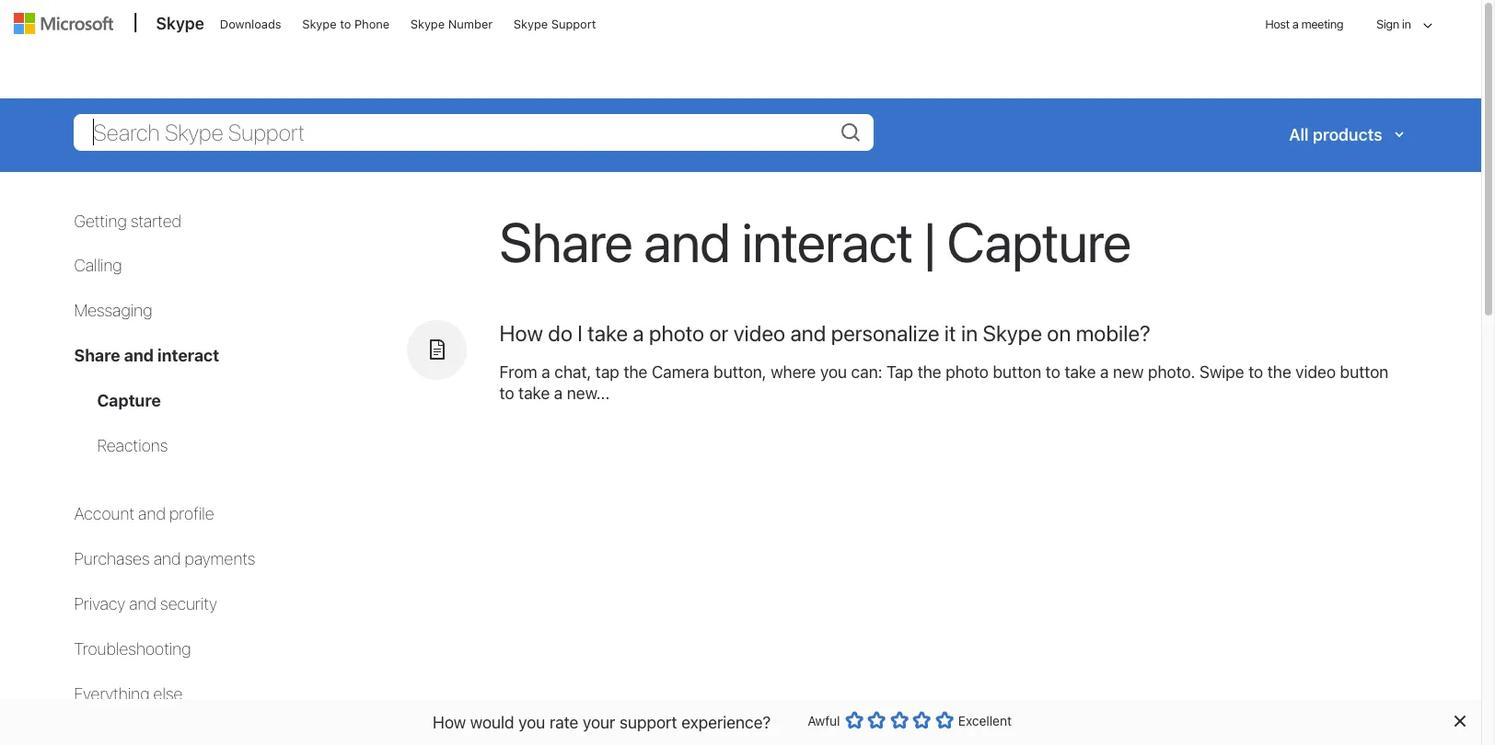 Task type: vqa. For each thing, say whether or not it's contained in the screenshot.
be
no



Task type: locate. For each thing, give the bounding box(es) containing it.
1 horizontal spatial interact
[[742, 209, 913, 274]]

purchases
[[74, 550, 150, 569]]

1 horizontal spatial video
[[1296, 362, 1336, 382]]

and for share and interact
[[124, 346, 154, 366]]

0 vertical spatial photo
[[649, 320, 704, 346]]

messaging link
[[74, 301, 152, 321]]

skype for skype number
[[410, 17, 445, 31]]

1 horizontal spatial take
[[588, 320, 628, 346]]

new...
[[567, 384, 610, 404]]

it
[[944, 320, 956, 346]]

dismiss the survey image
[[1452, 714, 1467, 729]]

and for share and interact | capture
[[644, 209, 730, 274]]

1 vertical spatial video
[[1296, 362, 1336, 382]]

0 horizontal spatial how
[[433, 713, 466, 732]]

reactions link
[[97, 437, 168, 456]]

skype left phone
[[302, 17, 337, 31]]

0 vertical spatial you
[[820, 362, 847, 382]]

in
[[1402, 17, 1411, 31], [961, 320, 978, 346]]

1 horizontal spatial capture
[[947, 209, 1131, 274]]

the right swipe
[[1267, 362, 1291, 382]]

a
[[1292, 17, 1298, 31], [633, 320, 644, 346], [542, 362, 550, 382], [1100, 362, 1109, 382], [554, 384, 563, 404]]

0 vertical spatial video
[[733, 320, 785, 346]]

host a meeting link
[[1250, 1, 1358, 48]]

share for share and interact | capture
[[499, 209, 633, 274]]

0 vertical spatial how
[[499, 320, 543, 346]]

everything else link
[[74, 685, 183, 704]]

a left new
[[1100, 362, 1109, 382]]

0 vertical spatial in
[[1402, 17, 1411, 31]]

would
[[470, 713, 514, 732]]

skype support
[[513, 17, 596, 31]]

everything
[[74, 685, 150, 704]]

skype link
[[147, 1, 210, 51]]

1 horizontal spatial button
[[1340, 362, 1389, 382]]

you inside 'from a chat, tap the camera button, where you can: tap the photo button to take a new photo. swipe to the video button to take a new...'
[[820, 362, 847, 382]]

share down messaging link
[[74, 346, 120, 366]]

photo.
[[1148, 362, 1195, 382]]

0 horizontal spatial in
[[961, 320, 978, 346]]

interact
[[742, 209, 913, 274], [158, 346, 219, 366]]

getting
[[74, 211, 127, 231]]

take right i
[[588, 320, 628, 346]]

and for privacy and security
[[129, 595, 156, 614]]

skype number link
[[402, 1, 501, 45]]

|
[[924, 209, 936, 274]]

started
[[131, 211, 181, 231]]

sign in link
[[1360, 0, 1439, 52]]

how would you rate your support experience? list box
[[845, 708, 954, 740]]

how left do
[[499, 320, 543, 346]]

0 vertical spatial capture
[[947, 209, 1131, 274]]

photo inside 'from a chat, tap the camera button, where you can: tap the photo button to take a new photo. swipe to the video button to take a new...'
[[946, 362, 989, 382]]

0 horizontal spatial the
[[624, 362, 648, 382]]

menu bar
[[5, 0, 1476, 97]]

skype
[[156, 14, 204, 33], [302, 17, 337, 31], [410, 17, 445, 31], [513, 17, 548, 31], [983, 320, 1042, 346]]

i
[[578, 320, 583, 346]]

to
[[340, 17, 351, 31], [1046, 362, 1060, 382], [1249, 362, 1263, 382], [499, 384, 514, 404]]

0 vertical spatial share
[[499, 209, 633, 274]]

you left 'rate'
[[519, 713, 545, 732]]

can:
[[851, 362, 882, 382]]

0 horizontal spatial capture
[[97, 392, 161, 411]]

0 horizontal spatial share
[[74, 346, 120, 366]]

personalize
[[831, 320, 940, 346]]

capture inside tab list
[[97, 392, 161, 411]]

how left would
[[433, 713, 466, 732]]

account and profile
[[74, 505, 214, 524]]

video inside 'from a chat, tap the camera button, where you can: tap the photo button to take a new photo. swipe to the video button to take a new...'
[[1296, 362, 1336, 382]]

interact for share and interact
[[158, 346, 219, 366]]

interact up capture link
[[158, 346, 219, 366]]

and
[[644, 209, 730, 274], [790, 320, 826, 346], [124, 346, 154, 366], [138, 505, 166, 524], [153, 550, 181, 569], [129, 595, 156, 614]]

0 horizontal spatial photo
[[649, 320, 704, 346]]

1 horizontal spatial how
[[499, 320, 543, 346]]

1 vertical spatial take
[[1065, 362, 1096, 382]]

1 vertical spatial you
[[519, 713, 545, 732]]

1 vertical spatial how
[[433, 713, 466, 732]]

1 vertical spatial share
[[74, 346, 120, 366]]

calling link
[[74, 256, 122, 276]]

in right it
[[961, 320, 978, 346]]

1 vertical spatial capture
[[97, 392, 161, 411]]

a right host on the right of the page
[[1292, 17, 1298, 31]]

downloads link
[[212, 1, 290, 45]]

awful
[[808, 714, 840, 729]]

capture
[[947, 209, 1131, 274], [97, 392, 161, 411]]

2 horizontal spatial the
[[1267, 362, 1291, 382]]

skype left number
[[410, 17, 445, 31]]

camera
[[652, 362, 709, 382]]

take down on
[[1065, 362, 1096, 382]]

number
[[448, 17, 493, 31]]

you left can:
[[820, 362, 847, 382]]

option
[[845, 712, 863, 730], [867, 712, 886, 730], [890, 712, 908, 730], [913, 712, 931, 730], [935, 712, 954, 730]]

and for purchases and payments
[[153, 550, 181, 569]]

skype left downloads
[[156, 14, 204, 33]]

photo up camera
[[649, 320, 704, 346]]

video
[[733, 320, 785, 346], [1296, 362, 1336, 382]]

share and interact link
[[74, 346, 219, 366]]

security
[[160, 595, 217, 614]]

photo
[[649, 320, 704, 346], [946, 362, 989, 382]]

menu bar containing host a meeting
[[5, 0, 1476, 97]]

share and interact
[[74, 346, 219, 366]]

how would you rate your support experience?
[[433, 713, 771, 732]]

take down the 'from'
[[518, 384, 550, 404]]

0 vertical spatial interact
[[742, 209, 913, 274]]

1 horizontal spatial share
[[499, 209, 633, 274]]

photo down it
[[946, 362, 989, 382]]

1 horizontal spatial in
[[1402, 17, 1411, 31]]

the right "tap"
[[624, 362, 648, 382]]

profile
[[169, 505, 214, 524]]

share and interact | capture
[[499, 209, 1131, 274]]

interact up how do i take a photo or video and personalize it in skype on mobile? link
[[742, 209, 913, 274]]

skype support link
[[505, 1, 604, 45]]

2 option from the left
[[867, 712, 886, 730]]

support
[[551, 17, 596, 31]]

1 horizontal spatial the
[[918, 362, 941, 382]]

how
[[499, 320, 543, 346], [433, 713, 466, 732]]

1 button from the left
[[993, 362, 1041, 382]]

1 horizontal spatial photo
[[946, 362, 989, 382]]

to down the 'from'
[[499, 384, 514, 404]]

skype to phone link
[[294, 1, 398, 45]]

take
[[588, 320, 628, 346], [1065, 362, 1096, 382], [518, 384, 550, 404]]

1 horizontal spatial you
[[820, 362, 847, 382]]

share
[[499, 209, 633, 274], [74, 346, 120, 366]]

in right sign
[[1402, 17, 1411, 31]]

1 vertical spatial interact
[[158, 346, 219, 366]]

0 vertical spatial take
[[588, 320, 628, 346]]

1 vertical spatial in
[[961, 320, 978, 346]]

messaging
[[74, 301, 152, 321]]

how for how would you rate your support experience?
[[433, 713, 466, 732]]

1 option from the left
[[845, 712, 863, 730]]

0 horizontal spatial take
[[518, 384, 550, 404]]

button,
[[714, 362, 766, 382]]

and for account and profile
[[138, 505, 166, 524]]

calling
[[74, 256, 122, 276]]

the
[[624, 362, 648, 382], [918, 362, 941, 382], [1267, 362, 1291, 382]]

the right tap
[[918, 362, 941, 382]]

where
[[771, 362, 816, 382]]

payments
[[185, 550, 255, 569]]

capture link
[[97, 392, 161, 411]]

skype left the support
[[513, 17, 548, 31]]

button
[[993, 362, 1041, 382], [1340, 362, 1389, 382]]

1 vertical spatial photo
[[946, 362, 989, 382]]

in inside sign in link
[[1402, 17, 1411, 31]]

else
[[153, 685, 183, 704]]

0 horizontal spatial interact
[[158, 346, 219, 366]]

from
[[499, 362, 537, 382]]

account
[[74, 505, 134, 524]]

you
[[820, 362, 847, 382], [519, 713, 545, 732]]

0 horizontal spatial video
[[733, 320, 785, 346]]

0 horizontal spatial button
[[993, 362, 1041, 382]]

share up do
[[499, 209, 633, 274]]

tab list
[[74, 391, 389, 458]]

skype number
[[410, 17, 493, 31]]



Task type: describe. For each thing, give the bounding box(es) containing it.
host
[[1265, 17, 1290, 31]]

experience?
[[681, 713, 771, 732]]

privacy and security
[[74, 595, 217, 614]]

5 option from the left
[[935, 712, 954, 730]]

getting started
[[74, 211, 181, 231]]

troubleshooting link
[[74, 640, 191, 659]]

a inside menu bar
[[1292, 17, 1298, 31]]

account and profile link
[[74, 505, 214, 524]]

support
[[620, 713, 677, 732]]

Search Skype Support text field
[[74, 114, 874, 151]]

mobile?
[[1076, 320, 1151, 346]]

skype left on
[[983, 320, 1042, 346]]

skype for skype support
[[513, 17, 548, 31]]

tap
[[595, 362, 619, 382]]

privacy
[[74, 595, 125, 614]]

3 the from the left
[[1267, 362, 1291, 382]]

reactions
[[97, 437, 168, 456]]

1 the from the left
[[624, 362, 648, 382]]

a down chat,
[[554, 384, 563, 404]]

troubleshooting
[[74, 640, 191, 659]]

on
[[1047, 320, 1071, 346]]

a right i
[[633, 320, 644, 346]]

or
[[709, 320, 729, 346]]

to down on
[[1046, 362, 1060, 382]]

tab list containing capture
[[74, 391, 389, 458]]

3 option from the left
[[890, 712, 908, 730]]

2 horizontal spatial take
[[1065, 362, 1096, 382]]

phone
[[354, 17, 390, 31]]

sign in
[[1376, 17, 1411, 31]]

tap
[[887, 362, 913, 382]]

skype to phone
[[302, 17, 390, 31]]

new
[[1113, 362, 1144, 382]]

how do i take a photo or video and personalize it in skype on mobile? link
[[499, 320, 1151, 346]]

excellent
[[958, 714, 1012, 729]]

2 button from the left
[[1340, 362, 1389, 382]]

4 option from the left
[[913, 712, 931, 730]]

your
[[583, 713, 615, 732]]

2 the from the left
[[918, 362, 941, 382]]

getting started link
[[74, 211, 181, 231]]

do
[[548, 320, 573, 346]]

meeting
[[1301, 17, 1343, 31]]

interact for share and interact | capture
[[742, 209, 913, 274]]

host a meeting
[[1265, 17, 1343, 31]]

how for how do i take a photo or video and personalize it in skype on mobile?
[[499, 320, 543, 346]]

from a chat, tap the camera button, where you can: tap the photo button to take a new photo. swipe to the video button to take a new...
[[499, 362, 1389, 404]]

purchases and payments link
[[74, 550, 255, 569]]

a left chat,
[[542, 362, 550, 382]]

to left phone
[[340, 17, 351, 31]]

to right swipe
[[1249, 362, 1263, 382]]

share for share and interact
[[74, 346, 120, 366]]

sign
[[1376, 17, 1399, 31]]

purchases and payments
[[74, 550, 255, 569]]

everything else
[[74, 685, 183, 704]]

microsoft image
[[13, 13, 113, 34]]

2 vertical spatial take
[[518, 384, 550, 404]]

swipe
[[1199, 362, 1244, 382]]

0 horizontal spatial you
[[519, 713, 545, 732]]

downloads
[[220, 17, 281, 31]]

skype for skype to phone
[[302, 17, 337, 31]]

rate
[[550, 713, 579, 732]]

chat,
[[554, 362, 591, 382]]

privacy and security link
[[74, 595, 217, 614]]

how do i take a photo or video and personalize it in skype on mobile?
[[499, 320, 1151, 346]]

skype for skype
[[156, 14, 204, 33]]



